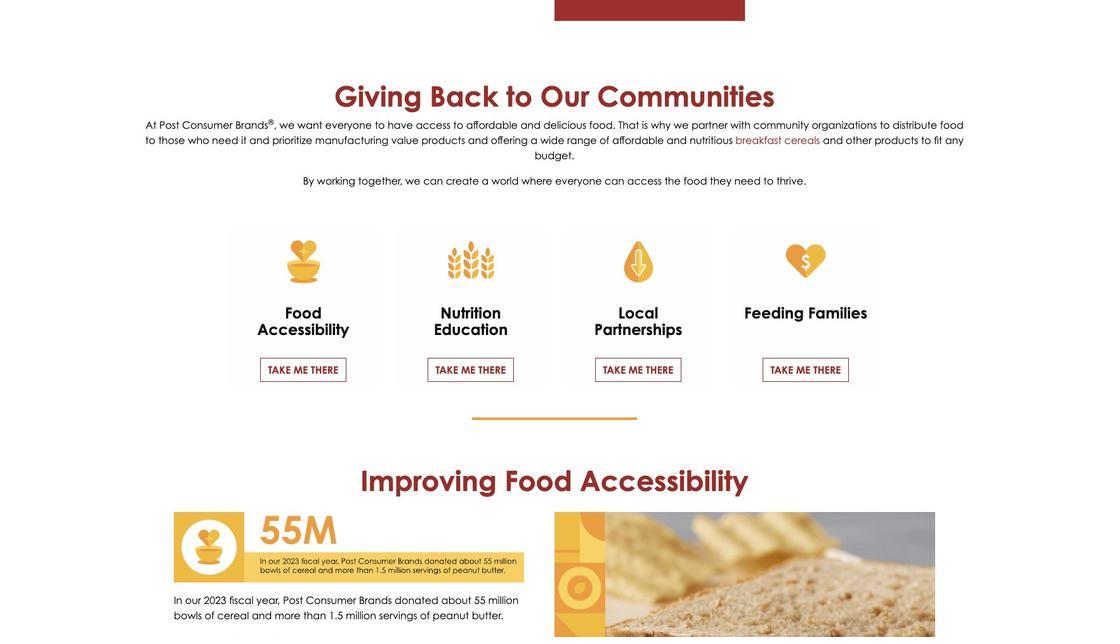 Task type: locate. For each thing, give the bounding box(es) containing it.
take me there down "partnerships" on the bottom of page
[[603, 364, 674, 377]]

1 vertical spatial accessibility
[[580, 464, 749, 498]]

me
[[294, 364, 308, 377], [461, 364, 476, 377], [629, 364, 643, 377], [797, 364, 811, 377]]

1 take me there button from the left
[[260, 358, 347, 382]]

4 take from the left
[[771, 364, 794, 377]]

a heart with a money symbol in the center image
[[730, 229, 882, 294]]

affordable down is
[[613, 134, 664, 146]]

food
[[941, 119, 964, 131], [684, 174, 707, 187]]

million right 1.5
[[346, 609, 376, 622]]

brands
[[235, 119, 268, 131], [359, 594, 392, 607]]

of
[[600, 134, 610, 146], [205, 609, 215, 622], [420, 609, 430, 622]]

to
[[507, 80, 533, 113], [375, 119, 385, 131], [453, 119, 464, 131], [880, 119, 890, 131], [145, 134, 156, 146], [922, 134, 932, 146], [764, 174, 774, 187]]

food accessibility
[[257, 303, 349, 339]]

of down donated
[[420, 609, 430, 622]]

consumer up who
[[182, 119, 233, 131]]

take me there button down "partnerships" on the bottom of page
[[595, 358, 682, 382]]

million up butter.
[[489, 594, 519, 607]]

nutrition education
[[434, 303, 508, 339]]

0 vertical spatial access
[[416, 119, 451, 131]]

post inside in our 2023 fiscal year, post consumer brands donated about 55 million bowls of cereal and more than 1.5 million servings of peanut butter.
[[283, 594, 303, 607]]

food.
[[590, 119, 616, 131]]

1 horizontal spatial products
[[875, 134, 919, 146]]

who
[[188, 134, 209, 146]]

we right together,
[[406, 174, 421, 187]]

4 me from the left
[[797, 364, 811, 377]]

food right 'the'
[[684, 174, 707, 187]]

partner
[[692, 119, 728, 131]]

0 horizontal spatial everyone
[[325, 119, 372, 131]]

0 horizontal spatial post
[[159, 119, 179, 131]]

1 vertical spatial brands
[[359, 594, 392, 607]]

take me there button for education
[[428, 358, 514, 382]]

take me there down food accessibility
[[268, 364, 339, 377]]

need right they
[[735, 174, 761, 187]]

value
[[392, 134, 419, 146]]

partnerships
[[595, 320, 683, 339]]

post up those
[[159, 119, 179, 131]]

0 vertical spatial need
[[212, 134, 238, 146]]

0 horizontal spatial brands
[[235, 119, 268, 131]]

take down food accessibility
[[268, 364, 291, 377]]

1 take from the left
[[268, 364, 291, 377]]

food
[[285, 303, 322, 322], [505, 464, 572, 498]]

at post consumer brands ®
[[146, 117, 274, 131]]

access up value
[[416, 119, 451, 131]]

of down 2023
[[205, 609, 215, 622]]

4 take me there button from the left
[[763, 358, 850, 382]]

me down food accessibility
[[294, 364, 308, 377]]

0 vertical spatial affordable
[[466, 119, 518, 131]]

1 horizontal spatial post
[[283, 594, 303, 607]]

families
[[809, 303, 868, 322]]

there down education
[[479, 364, 506, 377]]

take me there button down education
[[428, 358, 514, 382]]

there for partnerships
[[646, 364, 674, 377]]

can down food.
[[605, 174, 625, 187]]

where
[[522, 174, 553, 187]]

0 vertical spatial a
[[531, 134, 538, 146]]

take down "partnerships" on the bottom of page
[[603, 364, 626, 377]]

local partnerships
[[595, 303, 683, 339]]

post up "more"
[[283, 594, 303, 607]]

take me there button down feeding families
[[763, 358, 850, 382]]

and other products to fit any budget.
[[535, 134, 964, 162]]

there down food accessibility
[[311, 364, 339, 377]]

0 horizontal spatial access
[[416, 119, 451, 131]]

55
[[474, 594, 486, 607]]

a droplet with a down arrow in the middle of it image
[[562, 229, 715, 294]]

1.5
[[329, 609, 343, 622]]

a heart with a plus sign in the middle floating above a bowl with milk in it image
[[227, 229, 380, 294]]

take for education
[[436, 364, 459, 377]]

a left world in the top of the page
[[482, 174, 489, 187]]

0 vertical spatial food
[[285, 303, 322, 322]]

1 horizontal spatial a
[[531, 134, 538, 146]]

feeding families
[[745, 303, 868, 322]]

2 horizontal spatial of
[[600, 134, 610, 146]]

those
[[158, 134, 185, 146]]

million
[[489, 594, 519, 607], [346, 609, 376, 622]]

4 take me there from the left
[[771, 364, 841, 377]]

products right value
[[422, 134, 465, 146]]

0 vertical spatial consumer
[[182, 119, 233, 131]]

me for education
[[461, 364, 476, 377]]

back
[[430, 80, 499, 113]]

a left wide
[[531, 134, 538, 146]]

brands up 'servings'
[[359, 594, 392, 607]]

products down distribute
[[875, 134, 919, 146]]

3 take from the left
[[603, 364, 626, 377]]

0 vertical spatial post
[[159, 119, 179, 131]]

1 horizontal spatial accessibility
[[580, 464, 749, 498]]

me down "partnerships" on the bottom of page
[[629, 364, 643, 377]]

1 horizontal spatial consumer
[[306, 594, 356, 607]]

0 horizontal spatial consumer
[[182, 119, 233, 131]]

1 take me there from the left
[[268, 364, 339, 377]]

take me there button for partnerships
[[595, 358, 682, 382]]

1 vertical spatial post
[[283, 594, 303, 607]]

to left fit
[[922, 134, 932, 146]]

communities
[[598, 80, 775, 113]]

budget.
[[535, 149, 575, 162]]

0 horizontal spatial can
[[424, 174, 443, 187]]

brands inside in our 2023 fiscal year, post consumer brands donated about 55 million bowls of cereal and more than 1.5 million servings of peanut butter.
[[359, 594, 392, 607]]

2 can from the left
[[605, 174, 625, 187]]

0 horizontal spatial affordable
[[466, 119, 518, 131]]

0 horizontal spatial food
[[285, 303, 322, 322]]

products
[[422, 134, 465, 146], [875, 134, 919, 146]]

post inside at post consumer brands ®
[[159, 119, 179, 131]]

more
[[275, 609, 301, 622]]

access left 'the'
[[628, 174, 662, 187]]

1 horizontal spatial food
[[505, 464, 572, 498]]

take me there down education
[[436, 364, 506, 377]]

nutritious
[[690, 134, 733, 146]]

and left offering
[[468, 134, 488, 146]]

everyone
[[325, 119, 372, 131], [555, 174, 602, 187]]

need left it
[[212, 134, 238, 146]]

3 me from the left
[[629, 364, 643, 377]]

take me there
[[268, 364, 339, 377], [436, 364, 506, 377], [603, 364, 674, 377], [771, 364, 841, 377]]

affordable up offering
[[466, 119, 518, 131]]

me for families
[[797, 364, 811, 377]]

1 vertical spatial consumer
[[306, 594, 356, 607]]

to left thrive.
[[764, 174, 774, 187]]

1 vertical spatial everyone
[[555, 174, 602, 187]]

and down year, at the left bottom of page
[[252, 609, 272, 622]]

a peanut butter and jelly sandwich with chips in the background. image
[[555, 512, 936, 637]]

have
[[388, 119, 413, 131]]

local
[[619, 303, 659, 322]]

3 take me there button from the left
[[595, 358, 682, 382]]

any
[[946, 134, 964, 146]]

can left create
[[424, 174, 443, 187]]

and inside in our 2023 fiscal year, post consumer brands donated about 55 million bowls of cereal and more than 1.5 million servings of peanut butter.
[[252, 609, 272, 622]]

0 vertical spatial accessibility
[[257, 320, 349, 339]]

in our 2023 fiscal year post consumer brands donated about 55 million bowls of cereal and more than 1.5 million servings of peanut butter. image
[[174, 512, 524, 583]]

giving back to our communities
[[334, 80, 775, 113]]

accessibility
[[257, 320, 349, 339], [580, 464, 749, 498]]

0 vertical spatial everyone
[[325, 119, 372, 131]]

2 take me there button from the left
[[428, 358, 514, 382]]

food up any
[[941, 119, 964, 131]]

there
[[311, 364, 339, 377], [479, 364, 506, 377], [646, 364, 674, 377], [814, 364, 841, 377]]

4 there from the left
[[814, 364, 841, 377]]

and right it
[[250, 134, 270, 146]]

1 vertical spatial million
[[346, 609, 376, 622]]

1 vertical spatial need
[[735, 174, 761, 187]]

0 horizontal spatial we
[[280, 119, 295, 131]]

and
[[521, 119, 541, 131], [250, 134, 270, 146], [468, 134, 488, 146], [667, 134, 687, 146], [823, 134, 843, 146], [252, 609, 272, 622]]

we right why
[[674, 119, 689, 131]]

1 products from the left
[[422, 134, 465, 146]]

0 horizontal spatial need
[[212, 134, 238, 146]]

1 there from the left
[[311, 364, 339, 377]]

need
[[212, 134, 238, 146], [735, 174, 761, 187]]

brands up it
[[235, 119, 268, 131]]

we
[[280, 119, 295, 131], [674, 119, 689, 131], [406, 174, 421, 187]]

take down education
[[436, 364, 459, 377]]

consumer up 1.5
[[306, 594, 356, 607]]

2 me from the left
[[461, 364, 476, 377]]

0 vertical spatial million
[[489, 594, 519, 607]]

0 vertical spatial brands
[[235, 119, 268, 131]]

take me there down feeding families
[[771, 364, 841, 377]]

offering
[[491, 134, 528, 146]]

0 horizontal spatial million
[[346, 609, 376, 622]]

access
[[416, 119, 451, 131], [628, 174, 662, 187]]

me down education
[[461, 364, 476, 377]]

they
[[710, 174, 732, 187]]

everyone down the budget.
[[555, 174, 602, 187]]

everyone up manufacturing
[[325, 119, 372, 131]]

a
[[531, 134, 538, 146], [482, 174, 489, 187]]

1 me from the left
[[294, 364, 308, 377]]

2 there from the left
[[479, 364, 506, 377]]

1 vertical spatial food
[[684, 174, 707, 187]]

me down feeding families
[[797, 364, 811, 377]]

take me there button down food accessibility
[[260, 358, 347, 382]]

1 horizontal spatial everyone
[[555, 174, 602, 187]]

wide
[[541, 134, 565, 146]]

and down organizations
[[823, 134, 843, 146]]

0 vertical spatial food
[[941, 119, 964, 131]]

0 horizontal spatial products
[[422, 134, 465, 146]]

we right ,
[[280, 119, 295, 131]]

and down why
[[667, 134, 687, 146]]

affordable
[[466, 119, 518, 131], [613, 134, 664, 146]]

2 take from the left
[[436, 364, 459, 377]]

there down "partnerships" on the bottom of page
[[646, 364, 674, 377]]

1 vertical spatial affordable
[[613, 134, 664, 146]]

create
[[446, 174, 479, 187]]

1 horizontal spatial brands
[[359, 594, 392, 607]]

2 take me there from the left
[[436, 364, 506, 377]]

post
[[159, 119, 179, 131], [283, 594, 303, 607]]

can
[[424, 174, 443, 187], [605, 174, 625, 187]]

need inside , we want everyone to have access to affordable and delicious food. that is why we partner with community organizations to distribute food to those who need it and prioritize manufacturing value products and offering a wide range of affordable and nutritious
[[212, 134, 238, 146]]

of down food.
[[600, 134, 610, 146]]

consumer inside at post consumer brands ®
[[182, 119, 233, 131]]

take
[[268, 364, 291, 377], [436, 364, 459, 377], [603, 364, 626, 377], [771, 364, 794, 377]]

our
[[185, 594, 201, 607]]

3 there from the left
[[646, 364, 674, 377]]

world
[[492, 174, 519, 187]]

1 vertical spatial access
[[628, 174, 662, 187]]

take down feeding
[[771, 364, 794, 377]]

fit
[[934, 134, 943, 146]]

1 horizontal spatial food
[[941, 119, 964, 131]]

1 horizontal spatial need
[[735, 174, 761, 187]]

1 vertical spatial a
[[482, 174, 489, 187]]

1 horizontal spatial can
[[605, 174, 625, 187]]

distribute
[[893, 119, 938, 131]]

take me there button
[[260, 358, 347, 382], [428, 358, 514, 382], [595, 358, 682, 382], [763, 358, 850, 382]]

0 horizontal spatial of
[[205, 609, 215, 622]]

3 take me there from the left
[[603, 364, 674, 377]]

there for families
[[814, 364, 841, 377]]

to up offering
[[507, 80, 533, 113]]

at
[[146, 119, 157, 131]]

together,
[[358, 174, 403, 187]]

2 products from the left
[[875, 134, 919, 146]]

me for accessibility
[[294, 364, 308, 377]]

®
[[268, 117, 274, 127]]

there down families
[[814, 364, 841, 377]]



Task type: vqa. For each thing, say whether or not it's contained in the screenshot.
Overnight to the left
no



Task type: describe. For each thing, give the bounding box(es) containing it.
a inside , we want everyone to have access to affordable and delicious food. that is why we partner with community organizations to distribute food to those who need it and prioritize manufacturing value products and offering a wide range of affordable and nutritious
[[531, 134, 538, 146]]

and up offering
[[521, 119, 541, 131]]

want
[[298, 119, 323, 131]]

wheat tassels image
[[395, 229, 547, 294]]

there for education
[[479, 364, 506, 377]]

the
[[665, 174, 681, 187]]

to down at
[[145, 134, 156, 146]]

there for accessibility
[[311, 364, 339, 377]]

to left have
[[375, 119, 385, 131]]

range
[[568, 134, 597, 146]]

food inside food accessibility
[[285, 303, 322, 322]]

delicious
[[544, 119, 587, 131]]

than
[[304, 609, 326, 622]]

breakfast cereals link
[[736, 134, 821, 146]]

take for accessibility
[[268, 364, 291, 377]]

thrive.
[[777, 174, 807, 187]]

year,
[[257, 594, 280, 607]]

prioritize
[[272, 134, 313, 146]]

take for partnerships
[[603, 364, 626, 377]]

consumer inside in our 2023 fiscal year, post consumer brands donated about 55 million bowls of cereal and more than 1.5 million servings of peanut butter.
[[306, 594, 356, 607]]

feeding
[[745, 303, 804, 322]]

access inside , we want everyone to have access to affordable and delicious food. that is why we partner with community organizations to distribute food to those who need it and prioritize manufacturing value products and offering a wide range of affordable and nutritious
[[416, 119, 451, 131]]

0 horizontal spatial a
[[482, 174, 489, 187]]

to left distribute
[[880, 119, 890, 131]]

our
[[541, 80, 590, 113]]

it
[[241, 134, 247, 146]]

, we want everyone to have access to affordable and delicious food. that is why we partner with community organizations to distribute food to those who need it and prioritize manufacturing value products and offering a wide range of affordable and nutritious
[[145, 119, 964, 146]]

in
[[174, 594, 182, 607]]

fiscal
[[229, 594, 254, 607]]

improving
[[361, 464, 497, 498]]

take me there button for accessibility
[[260, 358, 347, 382]]

giving
[[334, 80, 422, 113]]

peanut
[[433, 609, 469, 622]]

education
[[434, 320, 508, 339]]

butter.
[[472, 609, 504, 622]]

1 horizontal spatial million
[[489, 594, 519, 607]]

to inside and other products to fit any budget.
[[922, 134, 932, 146]]

that
[[619, 119, 640, 131]]

1 horizontal spatial of
[[420, 609, 430, 622]]

2 horizontal spatial we
[[674, 119, 689, 131]]

take me there button for families
[[763, 358, 850, 382]]

organizations
[[812, 119, 877, 131]]

food inside , we want everyone to have access to affordable and delicious food. that is why we partner with community organizations to distribute food to those who need it and prioritize manufacturing value products and offering a wide range of affordable and nutritious
[[941, 119, 964, 131]]

0 horizontal spatial accessibility
[[257, 320, 349, 339]]

in our 2023 fiscal year, post consumer brands donated about 55 million bowls of cereal and more than 1.5 million servings of peanut butter.
[[174, 594, 519, 622]]

cereals
[[785, 134, 821, 146]]

breakfast cereals
[[736, 134, 821, 146]]

everyone inside , we want everyone to have access to affordable and delicious food. that is why we partner with community organizations to distribute food to those who need it and prioritize manufacturing value products and offering a wide range of affordable and nutritious
[[325, 119, 372, 131]]

donated
[[395, 594, 439, 607]]

manufacturing
[[315, 134, 389, 146]]

products inside , we want everyone to have access to affordable and delicious food. that is why we partner with community organizations to distribute food to those who need it and prioritize manufacturing value products and offering a wide range of affordable and nutritious
[[422, 134, 465, 146]]

take me there for education
[[436, 364, 506, 377]]

servings
[[379, 609, 418, 622]]

bowls
[[174, 609, 202, 622]]

improving food accessibility
[[361, 464, 749, 498]]

other
[[846, 134, 872, 146]]

1 vertical spatial food
[[505, 464, 572, 498]]

1 horizontal spatial we
[[406, 174, 421, 187]]

products inside and other products to fit any budget.
[[875, 134, 919, 146]]

community
[[754, 119, 809, 131]]

take me there for partnerships
[[603, 364, 674, 377]]

of inside , we want everyone to have access to affordable and delicious food. that is why we partner with community organizations to distribute food to those who need it and prioritize manufacturing value products and offering a wide range of affordable and nutritious
[[600, 134, 610, 146]]

with
[[731, 119, 751, 131]]

cereal
[[217, 609, 249, 622]]

by
[[303, 174, 314, 187]]

take me there for accessibility
[[268, 364, 339, 377]]

1 horizontal spatial access
[[628, 174, 662, 187]]

is
[[642, 119, 648, 131]]

0 horizontal spatial food
[[684, 174, 707, 187]]

breakfast
[[736, 134, 782, 146]]

to down back
[[453, 119, 464, 131]]

and inside and other products to fit any budget.
[[823, 134, 843, 146]]

2023
[[204, 594, 226, 607]]

take for families
[[771, 364, 794, 377]]

by working together, we can create a world where everyone can access the food they need to thrive.
[[303, 174, 807, 187]]

about
[[441, 594, 472, 607]]

brands inside at post consumer brands ®
[[235, 119, 268, 131]]

why
[[651, 119, 671, 131]]

,
[[274, 119, 277, 131]]

take me there for families
[[771, 364, 841, 377]]

1 horizontal spatial affordable
[[613, 134, 664, 146]]

nutrition
[[441, 303, 501, 322]]

me for partnerships
[[629, 364, 643, 377]]

working
[[317, 174, 355, 187]]

1 can from the left
[[424, 174, 443, 187]]



